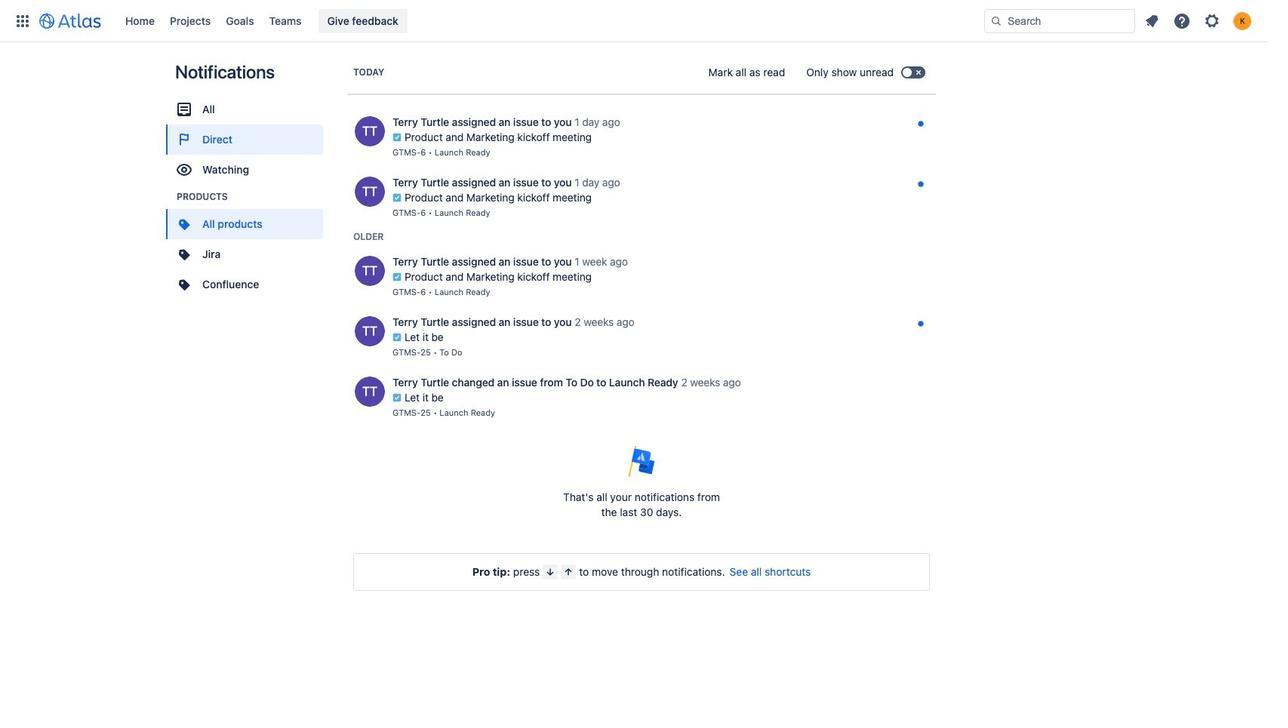 Task type: vqa. For each thing, say whether or not it's contained in the screenshot.
account icon
yes



Task type: locate. For each thing, give the bounding box(es) containing it.
switch to... image
[[14, 12, 32, 30]]

arrow down image
[[545, 566, 557, 578]]

1 vertical spatial product image
[[175, 276, 193, 294]]

0 vertical spatial product image
[[175, 245, 193, 263]]

banner
[[0, 0, 1268, 42]]

help icon image
[[1173, 12, 1191, 30]]

direct image
[[175, 131, 193, 149]]

None search field
[[984, 9, 1135, 33]]

product image
[[175, 245, 193, 263], [175, 276, 193, 294]]



Task type: describe. For each thing, give the bounding box(es) containing it.
any image
[[175, 100, 193, 119]]

1 product image from the top
[[175, 245, 193, 263]]

settings image
[[1203, 12, 1221, 30]]

product image
[[175, 215, 193, 233]]

your notifications sorted by most recent feed
[[347, 109, 936, 427]]

notifications image
[[1143, 12, 1161, 30]]

Search field
[[984, 9, 1135, 33]]

arrow up image
[[563, 566, 575, 578]]

watching image
[[175, 161, 193, 179]]

top element
[[9, 0, 984, 42]]

account image
[[1234, 12, 1252, 30]]

2 product image from the top
[[175, 276, 193, 294]]

search image
[[990, 15, 1003, 27]]



